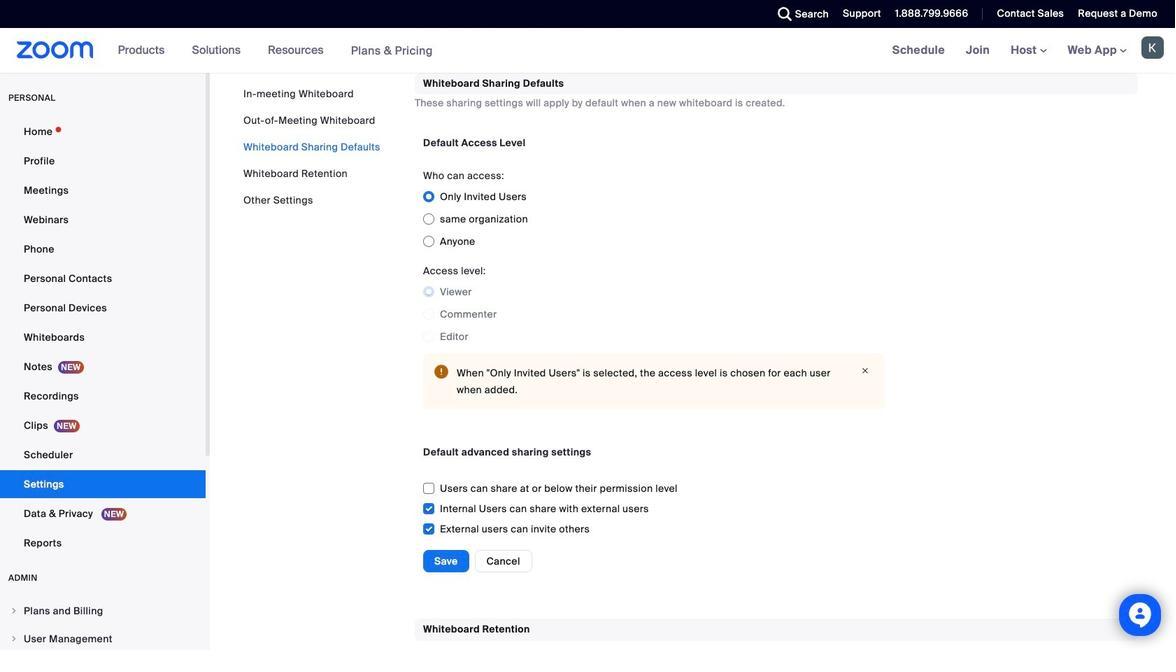 Task type: locate. For each thing, give the bounding box(es) containing it.
access level: option group
[[423, 281, 885, 348]]

0 vertical spatial menu item
[[0, 598, 206, 624]]

menu bar
[[244, 87, 381, 207]]

profile picture image
[[1142, 36, 1164, 59]]

0 vertical spatial right image
[[10, 607, 18, 615]]

1 vertical spatial right image
[[10, 635, 18, 643]]

alert
[[423, 354, 885, 410]]

1 right image from the top
[[10, 607, 18, 615]]

1 vertical spatial menu item
[[0, 626, 206, 650]]

who can access: option group
[[423, 186, 885, 253]]

right image
[[10, 607, 18, 615], [10, 635, 18, 643]]

menu item
[[0, 598, 206, 624], [0, 626, 206, 650]]

banner
[[0, 28, 1176, 73]]

admin menu menu
[[0, 598, 206, 650]]

meetings navigation
[[882, 28, 1176, 73]]



Task type: describe. For each thing, give the bounding box(es) containing it.
2 menu item from the top
[[0, 626, 206, 650]]

whiteboard sharing defaults element
[[415, 73, 1139, 596]]

1 menu item from the top
[[0, 598, 206, 624]]

close image
[[857, 365, 874, 377]]

zoom logo image
[[17, 41, 94, 59]]

product information navigation
[[107, 28, 444, 73]]

2 right image from the top
[[10, 635, 18, 643]]

personal menu menu
[[0, 118, 206, 558]]

warning image
[[435, 365, 449, 379]]

alert inside whiteboard sharing defaults element
[[423, 354, 885, 410]]



Task type: vqa. For each thing, say whether or not it's contained in the screenshot.
Whiteboard Sharing Defaults element
yes



